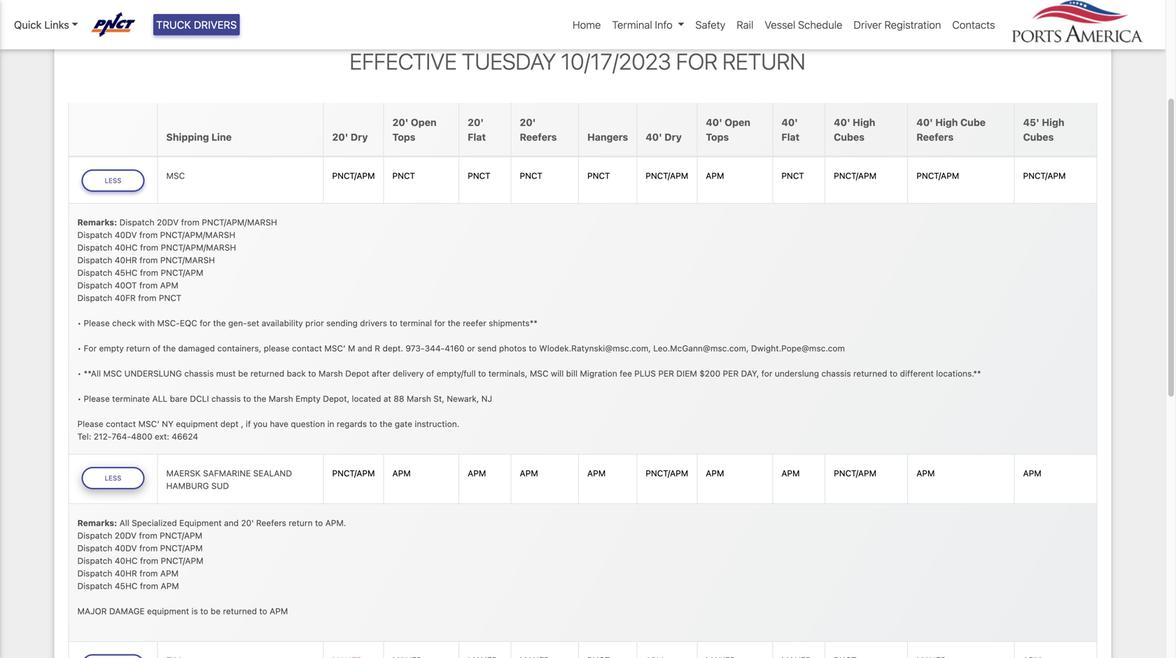 Task type: locate. For each thing, give the bounding box(es) containing it.
0 vertical spatial 40hr
[[115, 255, 137, 265]]

0 horizontal spatial open
[[411, 117, 437, 128]]

return inside remarks: all specialized equipment and 20' reefers return to apm. dispatch 20dv from pnct/apm dispatch 40dv from pnct/apm dispatch 40hc from pnct/apm dispatch 40hr from apm dispatch 45hc from apm
[[289, 518, 313, 528]]

tops for 20'
[[393, 131, 416, 143]]

2 40hc from the top
[[115, 556, 138, 566]]

contacts link
[[947, 11, 1001, 38]]

0 horizontal spatial per
[[659, 369, 675, 379]]

quick links link
[[14, 17, 78, 33]]

2 vertical spatial please
[[77, 419, 104, 429]]

less button
[[82, 170, 145, 192], [82, 467, 145, 490]]

and left "r"
[[358, 344, 373, 354]]

40' right 40' open tops
[[782, 117, 799, 128]]

0 vertical spatial of
[[153, 344, 161, 354]]

40dv
[[115, 230, 137, 240], [115, 544, 137, 553]]

973-
[[406, 344, 425, 354]]

0 vertical spatial less button
[[82, 170, 145, 192]]

chassis right underslung
[[822, 369, 852, 379]]

msc left will
[[530, 369, 549, 379]]

20' for 20' reefers
[[520, 117, 536, 128]]

remarks:
[[77, 218, 117, 227], [77, 518, 117, 528]]

tel:
[[77, 432, 91, 442]]

quick links
[[14, 19, 69, 31]]

40' for 40' high cubes
[[834, 117, 851, 128]]

1 remarks: from the top
[[77, 218, 117, 227]]

be
[[238, 369, 248, 379], [211, 607, 221, 616]]

20dv
[[157, 218, 179, 227], [115, 531, 137, 541]]

40' left cube
[[917, 117, 934, 128]]

pnct down hangers
[[588, 171, 611, 181]]

1 horizontal spatial flat
[[782, 131, 800, 143]]

40' for 40' flat
[[782, 117, 799, 128]]

40hc up '40ot'
[[115, 243, 138, 253]]

msc' up the 4800
[[138, 419, 160, 429]]

20' inside 20' open tops
[[393, 117, 409, 128]]

0 vertical spatial 45hc
[[115, 268, 138, 278]]

2 dry from the left
[[665, 131, 682, 143]]

remarks: up '40ot'
[[77, 218, 117, 227]]

2 open from the left
[[725, 117, 751, 128]]

tops inside 20' open tops
[[393, 131, 416, 143]]

flat left 20' reefers
[[468, 131, 486, 143]]

remarks: all specialized equipment and 20' reefers return to apm. dispatch 20dv from pnct/apm dispatch 40dv from pnct/apm dispatch 40hc from pnct/apm dispatch 40hr from apm dispatch 45hc from apm
[[77, 518, 346, 591]]

40' right '40' flat'
[[834, 117, 851, 128]]

2 remarks: from the top
[[77, 518, 117, 528]]

40hc
[[115, 243, 138, 253], [115, 556, 138, 566]]

tops right 20' dry
[[393, 131, 416, 143]]

45hc up damage
[[115, 581, 138, 591]]

20'
[[393, 117, 409, 128], [468, 117, 484, 128], [520, 117, 536, 128], [332, 131, 348, 143], [241, 518, 254, 528]]

pnct up msc-
[[159, 293, 182, 303]]

0 horizontal spatial msc'
[[138, 419, 160, 429]]

40' for 40' dry
[[646, 131, 663, 143]]

• for • please check with msc-eqc for the gen-set availability prior sending drivers to terminal for the reefer shipments**
[[77, 318, 81, 328]]

terminals,
[[489, 369, 528, 379]]

• please terminate all bare dcli chassis to the marsh empty depot, located at 88 marsh st, newark, nj
[[77, 394, 493, 404]]

45'
[[1024, 117, 1040, 128]]

1 horizontal spatial and
[[358, 344, 373, 354]]

returned down please
[[251, 369, 285, 379]]

40' inside 40' high cube reefers
[[917, 117, 934, 128]]

high inside 45' high cubes
[[1043, 117, 1065, 128]]

equipment up "46624"
[[176, 419, 218, 429]]

instruction.
[[415, 419, 460, 429]]

2 40dv from the top
[[115, 544, 137, 553]]

40hc down all
[[115, 556, 138, 566]]

send
[[478, 344, 497, 354]]

0 vertical spatial be
[[238, 369, 248, 379]]

apm inside remarks: dispatch 20dv from pnct/apm/marsh dispatch 40dv from pnct/apm/marsh dispatch 40hc from pnct/apm/marsh dispatch 40hr from pnct/marsh dispatch 45hc from pnct/apm dispatch 40ot from apm dispatch 40fr from pnct
[[160, 281, 179, 290]]

please down **all
[[84, 394, 110, 404]]

open inside 40' open tops
[[725, 117, 751, 128]]

1 per from the left
[[659, 369, 675, 379]]

20dv down all
[[115, 531, 137, 541]]

marsh up have
[[269, 394, 293, 404]]

hamburg
[[166, 481, 209, 491]]

remarks: for remarks: dispatch 20dv from pnct/apm/marsh dispatch 40dv from pnct/apm/marsh dispatch 40hc from pnct/apm/marsh dispatch 40hr from pnct/marsh dispatch 45hc from pnct/apm dispatch 40ot from apm dispatch 40fr from pnct
[[77, 218, 117, 227]]

cubes right '40' flat'
[[834, 131, 865, 143]]

for
[[84, 344, 97, 354]]

1 vertical spatial 40hc
[[115, 556, 138, 566]]

nj
[[482, 394, 493, 404]]

contacts
[[953, 19, 996, 31]]

pnct down 20' flat
[[468, 171, 491, 181]]

open left '40' flat'
[[725, 117, 751, 128]]

truck
[[156, 19, 191, 31]]

to
[[390, 318, 398, 328], [529, 344, 537, 354], [308, 369, 316, 379], [478, 369, 486, 379], [890, 369, 898, 379], [243, 394, 251, 404], [370, 419, 378, 429], [315, 518, 323, 528], [200, 607, 208, 616], [259, 607, 267, 616]]

the left gate
[[380, 419, 393, 429]]

40' down for
[[706, 117, 723, 128]]

1 vertical spatial less
[[105, 474, 122, 482]]

1 high from the left
[[853, 117, 876, 128]]

0 vertical spatial return
[[126, 344, 150, 354]]

• please check with msc-eqc for the gen-set availability prior sending drivers to terminal for the reefer shipments**
[[77, 318, 538, 328]]

and
[[358, 344, 373, 354], [224, 518, 239, 528]]

quick
[[14, 19, 42, 31]]

1 • from the top
[[77, 318, 81, 328]]

pnct/apm/marsh
[[202, 218, 277, 227], [160, 230, 236, 240], [161, 243, 236, 253]]

please up tel:
[[77, 419, 104, 429]]

2 45hc from the top
[[115, 581, 138, 591]]

tops inside 40' open tops
[[706, 131, 730, 143]]

0 horizontal spatial flat
[[468, 131, 486, 143]]

212-
[[94, 432, 112, 442]]

40' inside 40' open tops
[[706, 117, 723, 128]]

0 horizontal spatial cubes
[[834, 131, 865, 143]]

1 horizontal spatial return
[[289, 518, 313, 528]]

chassis down must
[[212, 394, 241, 404]]

the inside please contact msc' ny equipment dept , if you have question in regards to the gate instruction. tel: 212-764-4800 ext: 46624
[[380, 419, 393, 429]]

st,
[[434, 394, 445, 404]]

terminate
[[112, 394, 150, 404]]

open for 40' open tops
[[725, 117, 751, 128]]

40dv inside remarks: all specialized equipment and 20' reefers return to apm. dispatch 20dv from pnct/apm dispatch 40dv from pnct/apm dispatch 40hc from pnct/apm dispatch 40hr from apm dispatch 45hc from apm
[[115, 544, 137, 553]]

20' for 20' open tops
[[393, 117, 409, 128]]

per left day,
[[723, 369, 739, 379]]

2 cubes from the left
[[1024, 131, 1055, 143]]

please for terminate
[[84, 394, 110, 404]]

dry left 20' open tops
[[351, 131, 368, 143]]

pnct down 20' open tops
[[393, 171, 415, 181]]

1 horizontal spatial contact
[[292, 344, 322, 354]]

home link
[[567, 11, 607, 38]]

4 • from the top
[[77, 394, 81, 404]]

please contact msc' ny equipment dept , if you have question in regards to the gate instruction. tel: 212-764-4800 ext: 46624
[[77, 419, 460, 442]]

dry left 40' open tops
[[665, 131, 682, 143]]

contact down • please check with msc-eqc for the gen-set availability prior sending drivers to terminal for the reefer shipments**
[[292, 344, 322, 354]]

1 horizontal spatial cubes
[[1024, 131, 1055, 143]]

40'
[[706, 117, 723, 128], [782, 117, 799, 128], [834, 117, 851, 128], [917, 117, 934, 128], [646, 131, 663, 143]]

1 vertical spatial pnct/apm/marsh
[[160, 230, 236, 240]]

msc' left the m
[[325, 344, 346, 354]]

1 horizontal spatial reefers
[[520, 131, 557, 143]]

sealand
[[253, 469, 292, 479]]

please inside please contact msc' ny equipment dept , if you have question in regards to the gate instruction. tel: 212-764-4800 ext: 46624
[[77, 419, 104, 429]]

msc right **all
[[103, 369, 122, 379]]

cubes inside 40' high cubes
[[834, 131, 865, 143]]

1 horizontal spatial tops
[[706, 131, 730, 143]]

40dv down all
[[115, 544, 137, 553]]

1 vertical spatial and
[[224, 518, 239, 528]]

0 vertical spatial 40hc
[[115, 243, 138, 253]]

1 horizontal spatial open
[[725, 117, 751, 128]]

reefers inside remarks: all specialized equipment and 20' reefers return to apm. dispatch 20dv from pnct/apm dispatch 40dv from pnct/apm dispatch 40hc from pnct/apm dispatch 40hr from apm dispatch 45hc from apm
[[256, 518, 286, 528]]

be right is
[[211, 607, 221, 616]]

45hc inside remarks: all specialized equipment and 20' reefers return to apm. dispatch 20dv from pnct/apm dispatch 40dv from pnct/apm dispatch 40hc from pnct/apm dispatch 40hr from apm dispatch 45hc from apm
[[115, 581, 138, 591]]

pnct down 20' reefers
[[520, 171, 543, 181]]

flat right 40' open tops
[[782, 131, 800, 143]]

high for 40' high cube reefers
[[936, 117, 959, 128]]

2 horizontal spatial high
[[1043, 117, 1065, 128]]

0 vertical spatial remarks:
[[77, 218, 117, 227]]

1 45hc from the top
[[115, 268, 138, 278]]

1 vertical spatial 40dv
[[115, 544, 137, 553]]

1 less from the top
[[105, 176, 122, 185]]

344-
[[425, 344, 445, 354]]

dept
[[221, 419, 239, 429]]

tops right "40' dry"
[[706, 131, 730, 143]]

0 horizontal spatial return
[[126, 344, 150, 354]]

40' right hangers
[[646, 131, 663, 143]]

for right 'eqc'
[[200, 318, 211, 328]]

1 horizontal spatial 20dv
[[157, 218, 179, 227]]

of
[[153, 344, 161, 354], [427, 369, 435, 379]]

0 horizontal spatial be
[[211, 607, 221, 616]]

1 vertical spatial remarks:
[[77, 518, 117, 528]]

0 horizontal spatial contact
[[106, 419, 136, 429]]

1 vertical spatial less button
[[82, 467, 145, 490]]

20' inside 20' flat
[[468, 117, 484, 128]]

20' dry
[[332, 131, 368, 143]]

and right equipment
[[224, 518, 239, 528]]

msc' inside please contact msc' ny equipment dept , if you have question in regards to the gate instruction. tel: 212-764-4800 ext: 46624
[[138, 419, 160, 429]]

1 cubes from the left
[[834, 131, 865, 143]]

0 vertical spatial equipment
[[176, 419, 218, 429]]

40hr up '40ot'
[[115, 255, 137, 265]]

1 horizontal spatial per
[[723, 369, 739, 379]]

1 vertical spatial contact
[[106, 419, 136, 429]]

msc down shipping
[[166, 171, 185, 181]]

0 horizontal spatial dry
[[351, 131, 368, 143]]

45hc up '40ot'
[[115, 268, 138, 278]]

1 flat from the left
[[468, 131, 486, 143]]

high inside 40' high cubes
[[853, 117, 876, 128]]

20' inside 20' reefers
[[520, 117, 536, 128]]

1 vertical spatial please
[[84, 394, 110, 404]]

88
[[394, 394, 405, 404]]

0 horizontal spatial reefers
[[256, 518, 286, 528]]

open
[[411, 117, 437, 128], [725, 117, 751, 128]]

0 vertical spatial pnct/apm/marsh
[[202, 218, 277, 227]]

• left **all
[[77, 369, 81, 379]]

of right delivery
[[427, 369, 435, 379]]

after
[[372, 369, 391, 379]]

marsh up depot,
[[319, 369, 343, 379]]

chassis
[[184, 369, 214, 379], [822, 369, 852, 379], [212, 394, 241, 404]]

remarks: inside remarks: dispatch 20dv from pnct/apm/marsh dispatch 40dv from pnct/apm/marsh dispatch 40hc from pnct/apm/marsh dispatch 40hr from pnct/marsh dispatch 45hc from pnct/apm dispatch 40ot from apm dispatch 40fr from pnct
[[77, 218, 117, 227]]

40dv up '40ot'
[[115, 230, 137, 240]]

2 flat from the left
[[782, 131, 800, 143]]

2 less from the top
[[105, 474, 122, 482]]

hangers
[[588, 131, 629, 143]]

high inside 40' high cube reefers
[[936, 117, 959, 128]]

be right must
[[238, 369, 248, 379]]

2 • from the top
[[77, 344, 81, 354]]

truck drivers
[[156, 19, 237, 31]]

1 vertical spatial return
[[289, 518, 313, 528]]

drivers
[[360, 318, 387, 328]]

cubes down 45'
[[1024, 131, 1055, 143]]

truck drivers link
[[153, 14, 240, 35]]

if
[[246, 419, 251, 429]]

contact up 764-
[[106, 419, 136, 429]]

pnct/marsh
[[160, 255, 215, 265]]

1 vertical spatial 20dv
[[115, 531, 137, 541]]

0 vertical spatial 20dv
[[157, 218, 179, 227]]

• left check
[[77, 318, 81, 328]]

newark,
[[447, 394, 479, 404]]

terminal
[[400, 318, 432, 328]]

shipping line
[[166, 131, 232, 143]]

dry
[[351, 131, 368, 143], [665, 131, 682, 143]]

0 vertical spatial and
[[358, 344, 373, 354]]

2 40hr from the top
[[115, 569, 137, 579]]

reefers inside 40' high cube reefers
[[917, 131, 954, 143]]

1 vertical spatial 40hr
[[115, 569, 137, 579]]

please up for
[[84, 318, 110, 328]]

0 vertical spatial msc'
[[325, 344, 346, 354]]

2 per from the left
[[723, 369, 739, 379]]

returned right is
[[223, 607, 257, 616]]

• up tel:
[[77, 394, 81, 404]]

0 vertical spatial 40dv
[[115, 230, 137, 240]]

tops for 40'
[[706, 131, 730, 143]]

2 less button from the top
[[82, 467, 145, 490]]

0 horizontal spatial tops
[[393, 131, 416, 143]]

1 40dv from the top
[[115, 230, 137, 240]]

return
[[126, 344, 150, 354], [289, 518, 313, 528]]

40' inside '40' flat'
[[782, 117, 799, 128]]

0 vertical spatial contact
[[292, 344, 322, 354]]

2 horizontal spatial msc
[[530, 369, 549, 379]]

less for msc
[[105, 176, 122, 185]]

driver
[[854, 19, 883, 31]]

1 horizontal spatial of
[[427, 369, 435, 379]]

1 vertical spatial equipment
[[147, 607, 189, 616]]

1 horizontal spatial high
[[936, 117, 959, 128]]

1 dry from the left
[[351, 131, 368, 143]]

2 horizontal spatial reefers
[[917, 131, 954, 143]]

registration
[[885, 19, 942, 31]]

open left 20' flat
[[411, 117, 437, 128]]

40' for 40' high cube reefers
[[917, 117, 934, 128]]

of up underslung
[[153, 344, 161, 354]]

wlodek.ratynski@msc.com,
[[540, 344, 651, 354]]

msc
[[166, 171, 185, 181], [103, 369, 122, 379], [530, 369, 549, 379]]

all
[[152, 394, 168, 404]]

1 vertical spatial msc'
[[138, 419, 160, 429]]

per left diem
[[659, 369, 675, 379]]

msc'
[[325, 344, 346, 354], [138, 419, 160, 429]]

to inside please contact msc' ny equipment dept , if you have question in regards to the gate instruction. tel: 212-764-4800 ext: 46624
[[370, 419, 378, 429]]

40' for 40' open tops
[[706, 117, 723, 128]]

dept.
[[383, 344, 404, 354]]

40' inside 40' high cubes
[[834, 117, 851, 128]]

remarks: left all
[[77, 518, 117, 528]]

• left for
[[77, 344, 81, 354]]

return down with
[[126, 344, 150, 354]]

remarks: inside remarks: all specialized equipment and 20' reefers return to apm. dispatch 20dv from pnct/apm dispatch 40dv from pnct/apm dispatch 40hc from pnct/apm dispatch 40hr from apm dispatch 45hc from apm
[[77, 518, 117, 528]]

marsh right 88
[[407, 394, 431, 404]]

2 tops from the left
[[706, 131, 730, 143]]

20' for 20' flat
[[468, 117, 484, 128]]

less for maersk safmarine sealand hamburg sud
[[105, 474, 122, 482]]

maersk
[[166, 469, 201, 479]]

open inside 20' open tops
[[411, 117, 437, 128]]

0 horizontal spatial of
[[153, 344, 161, 354]]

sud
[[211, 481, 229, 491]]

1 40hr from the top
[[115, 255, 137, 265]]

equipment inside please contact msc' ny equipment dept , if you have question in regards to the gate instruction. tel: 212-764-4800 ext: 46624
[[176, 419, 218, 429]]

1 open from the left
[[411, 117, 437, 128]]

eqc
[[180, 318, 197, 328]]

is
[[192, 607, 198, 616]]

1 vertical spatial 45hc
[[115, 581, 138, 591]]

underslung
[[775, 369, 820, 379]]

regards
[[337, 419, 367, 429]]

40hr
[[115, 255, 137, 265], [115, 569, 137, 579]]

40hr up damage
[[115, 569, 137, 579]]

3 • from the top
[[77, 369, 81, 379]]

0 horizontal spatial high
[[853, 117, 876, 128]]

for right "terminal"
[[435, 318, 446, 328]]

0 vertical spatial please
[[84, 318, 110, 328]]

from
[[181, 218, 200, 227], [139, 230, 158, 240], [140, 243, 159, 253], [140, 255, 158, 265], [140, 268, 158, 278], [139, 281, 158, 290], [138, 293, 157, 303], [139, 531, 157, 541], [139, 544, 158, 553], [140, 556, 159, 566], [140, 569, 158, 579], [140, 581, 158, 591]]

1 horizontal spatial dry
[[665, 131, 682, 143]]

1 40hc from the top
[[115, 243, 138, 253]]

vessel schedule link
[[760, 11, 849, 38]]

20dv up pnct/marsh
[[157, 218, 179, 227]]

in
[[328, 419, 335, 429]]

for right day,
[[762, 369, 773, 379]]

0 horizontal spatial and
[[224, 518, 239, 528]]

• for • **all msc underslung chassis must be returned back to marsh depot after delivery of empty/full to terminals, msc will bill migration fee plus per diem $200 per day, for underslung chassis returned to different locations.**
[[77, 369, 81, 379]]

3 high from the left
[[1043, 117, 1065, 128]]

chassis up dcli at the left
[[184, 369, 214, 379]]

return left apm.
[[289, 518, 313, 528]]

1 less button from the top
[[82, 170, 145, 192]]

1 tops from the left
[[393, 131, 416, 143]]

0 horizontal spatial for
[[200, 318, 211, 328]]

10/17/2023
[[561, 48, 672, 75]]

equipment left is
[[147, 607, 189, 616]]

0 horizontal spatial 20dv
[[115, 531, 137, 541]]

day,
[[742, 369, 760, 379]]

less button for msc
[[82, 170, 145, 192]]

rail link
[[732, 11, 760, 38]]

45hc inside remarks: dispatch 20dv from pnct/apm/marsh dispatch 40dv from pnct/apm/marsh dispatch 40hc from pnct/apm/marsh dispatch 40hr from pnct/marsh dispatch 45hc from pnct/apm dispatch 40ot from apm dispatch 40fr from pnct
[[115, 268, 138, 278]]

question
[[291, 419, 325, 429]]

cubes inside 45' high cubes
[[1024, 131, 1055, 143]]

delivery
[[393, 369, 424, 379]]

returned left different
[[854, 369, 888, 379]]

leo.mcgann@msc.com,
[[654, 344, 749, 354]]

pnct/apm inside remarks: dispatch 20dv from pnct/apm/marsh dispatch 40dv from pnct/apm/marsh dispatch 40hc from pnct/apm/marsh dispatch 40hr from pnct/marsh dispatch 45hc from pnct/apm dispatch 40ot from apm dispatch 40fr from pnct
[[161, 268, 204, 278]]

2 high from the left
[[936, 117, 959, 128]]

0 vertical spatial less
[[105, 176, 122, 185]]

• for •  for empty return of the damaged containers, please contact msc' m and r dept. 973-344-4160 or send photos  to wlodek.ratynski@msc.com, leo.mcgann@msc.com, dwight.pope@msc.com
[[77, 344, 81, 354]]



Task type: describe. For each thing, give the bounding box(es) containing it.
20dv inside remarks: all specialized equipment and 20' reefers return to apm. dispatch 20dv from pnct/apm dispatch 40dv from pnct/apm dispatch 40hc from pnct/apm dispatch 40hr from apm dispatch 45hc from apm
[[115, 531, 137, 541]]

empty
[[99, 344, 124, 354]]

1 horizontal spatial marsh
[[319, 369, 343, 379]]

20' inside remarks: all specialized equipment and 20' reefers return to apm. dispatch 20dv from pnct/apm dispatch 40dv from pnct/apm dispatch 40hc from pnct/apm dispatch 40hr from apm dispatch 45hc from apm
[[241, 518, 254, 528]]

less button for maersk safmarine sealand hamburg sud
[[82, 467, 145, 490]]

pnct inside remarks: dispatch 20dv from pnct/apm/marsh dispatch 40dv from pnct/apm/marsh dispatch 40hc from pnct/apm/marsh dispatch 40hr from pnct/marsh dispatch 45hc from pnct/apm dispatch 40ot from apm dispatch 40fr from pnct
[[159, 293, 182, 303]]

40' dry
[[646, 131, 682, 143]]

1 vertical spatial be
[[211, 607, 221, 616]]

$200
[[700, 369, 721, 379]]

1 horizontal spatial for
[[435, 318, 446, 328]]

safety link
[[690, 11, 732, 38]]

fee
[[620, 369, 633, 379]]

the down msc-
[[163, 344, 176, 354]]

located
[[352, 394, 381, 404]]

please
[[264, 344, 290, 354]]

gen-
[[228, 318, 247, 328]]

2 horizontal spatial for
[[762, 369, 773, 379]]

contact inside please contact msc' ny equipment dept , if you have question in regards to the gate instruction. tel: 212-764-4800 ext: 46624
[[106, 419, 136, 429]]

safmarine
[[203, 469, 251, 479]]

you
[[253, 419, 268, 429]]

apm.
[[326, 518, 346, 528]]

46624
[[172, 432, 198, 442]]

maersk safmarine sealand hamburg sud
[[166, 469, 292, 491]]

remarks: dispatch 20dv from pnct/apm/marsh dispatch 40dv from pnct/apm/marsh dispatch 40hc from pnct/apm/marsh dispatch 40hr from pnct/marsh dispatch 45hc from pnct/apm dispatch 40ot from apm dispatch 40fr from pnct
[[77, 218, 277, 303]]

40hc inside remarks: dispatch 20dv from pnct/apm/marsh dispatch 40dv from pnct/apm/marsh dispatch 40hc from pnct/apm/marsh dispatch 40hr from pnct/marsh dispatch 45hc from pnct/apm dispatch 40ot from apm dispatch 40fr from pnct
[[115, 243, 138, 253]]

•  for empty return of the damaged containers, please contact msc' m and r dept. 973-344-4160 or send photos  to wlodek.ratynski@msc.com, leo.mcgann@msc.com, dwight.pope@msc.com
[[77, 344, 846, 354]]

depot
[[346, 369, 370, 379]]

msc-
[[157, 318, 180, 328]]

print image
[[1088, 34, 1098, 46]]

r
[[375, 344, 381, 354]]

info
[[655, 19, 673, 31]]

remarks: for remarks: all specialized equipment and 20' reefers return to apm. dispatch 20dv from pnct/apm dispatch 40dv from pnct/apm dispatch 40hc from pnct/apm dispatch 40hr from apm dispatch 45hc from apm
[[77, 518, 117, 528]]

sending
[[327, 318, 358, 328]]

check
[[112, 318, 136, 328]]

gate
[[395, 419, 413, 429]]

must
[[216, 369, 236, 379]]

and inside remarks: all specialized equipment and 20' reefers return to apm. dispatch 20dv from pnct/apm dispatch 40dv from pnct/apm dispatch 40hc from pnct/apm dispatch 40hr from apm dispatch 45hc from apm
[[224, 518, 239, 528]]

40dv inside remarks: dispatch 20dv from pnct/apm/marsh dispatch 40dv from pnct/apm/marsh dispatch 40hc from pnct/apm/marsh dispatch 40hr from pnct/marsh dispatch 45hc from pnct/apm dispatch 40ot from apm dispatch 40fr from pnct
[[115, 230, 137, 240]]

0 horizontal spatial marsh
[[269, 394, 293, 404]]

flat for 40' flat
[[782, 131, 800, 143]]

764-
[[112, 432, 131, 442]]

please for check
[[84, 318, 110, 328]]

high for 45' high cubes
[[1043, 117, 1065, 128]]

40ot
[[115, 281, 137, 290]]

equipment
[[179, 518, 222, 528]]

4800
[[131, 432, 152, 442]]

empty/full
[[437, 369, 476, 379]]

40fr
[[115, 293, 136, 303]]

open for 20' open tops
[[411, 117, 437, 128]]

damaged
[[178, 344, 215, 354]]

2 vertical spatial pnct/apm/marsh
[[161, 243, 236, 253]]

tuesday
[[462, 48, 556, 75]]

40' high cubes
[[834, 117, 876, 143]]

1 horizontal spatial be
[[238, 369, 248, 379]]

effective tuesday 10/17/2023 for return
[[350, 48, 806, 75]]

terminal info
[[613, 19, 673, 31]]

m
[[348, 344, 356, 354]]

1 horizontal spatial msc
[[166, 171, 185, 181]]

major
[[77, 607, 107, 616]]

specialized
[[132, 518, 177, 528]]

links
[[44, 19, 69, 31]]

high for 40' high cubes
[[853, 117, 876, 128]]

schedule
[[799, 19, 843, 31]]

40hc inside remarks: all specialized equipment and 20' reefers return to apm. dispatch 20dv from pnct/apm dispatch 40dv from pnct/apm dispatch 40hc from pnct/apm dispatch 40hr from apm dispatch 45hc from apm
[[115, 556, 138, 566]]

0 horizontal spatial msc
[[103, 369, 122, 379]]

1 horizontal spatial msc'
[[325, 344, 346, 354]]

migration
[[580, 369, 618, 379]]

flat for 20' flat
[[468, 131, 486, 143]]

or
[[467, 344, 475, 354]]

vessel
[[765, 19, 796, 31]]

ny
[[162, 419, 174, 429]]

locations.**
[[937, 369, 982, 379]]

20' for 20' dry
[[332, 131, 348, 143]]

different
[[901, 369, 934, 379]]

driver registration
[[854, 19, 942, 31]]

cubes for 45'
[[1024, 131, 1055, 143]]

reefer
[[463, 318, 487, 328]]

dwight.pope@msc.com
[[752, 344, 846, 354]]

safety
[[696, 19, 726, 31]]

underslung
[[124, 369, 182, 379]]

all
[[120, 518, 129, 528]]

dry for 40' dry
[[665, 131, 682, 143]]

to inside remarks: all specialized equipment and 20' reefers return to apm. dispatch 20dv from pnct/apm dispatch 40dv from pnct/apm dispatch 40hc from pnct/apm dispatch 40hr from apm dispatch 45hc from apm
[[315, 518, 323, 528]]

• for • please terminate all bare dcli chassis to the marsh empty depot, located at 88 marsh st, newark, nj
[[77, 394, 81, 404]]

empty
[[296, 394, 321, 404]]

will
[[551, 369, 564, 379]]

with
[[138, 318, 155, 328]]

rail
[[737, 19, 754, 31]]

,
[[241, 419, 244, 429]]

40hr inside remarks: dispatch 20dv from pnct/apm/marsh dispatch 40dv from pnct/apm/marsh dispatch 40hc from pnct/apm/marsh dispatch 40hr from pnct/marsh dispatch 45hc from pnct/apm dispatch 40ot from apm dispatch 40fr from pnct
[[115, 255, 137, 265]]

at
[[384, 394, 392, 404]]

effective
[[350, 48, 457, 75]]

back
[[287, 369, 306, 379]]

40hr inside remarks: all specialized equipment and 20' reefers return to apm. dispatch 20dv from pnct/apm dispatch 40dv from pnct/apm dispatch 40hc from pnct/apm dispatch 40hr from apm dispatch 45hc from apm
[[115, 569, 137, 579]]

have
[[270, 419, 289, 429]]

20' reefers
[[520, 117, 557, 143]]

4160
[[445, 344, 465, 354]]

cubes for 40'
[[834, 131, 865, 143]]

the left reefer
[[448, 318, 461, 328]]

major damage equipment is to be returned to apm
[[77, 607, 288, 616]]

diem
[[677, 369, 698, 379]]

• **all msc underslung chassis must be returned back to marsh depot after delivery of empty/full to terminals, msc will bill migration fee plus per diem $200 per day, for underslung chassis returned to different locations.**
[[77, 369, 982, 379]]

containers,
[[217, 344, 262, 354]]

pnct down '40' flat'
[[782, 171, 805, 181]]

dry for 20' dry
[[351, 131, 368, 143]]

1 vertical spatial of
[[427, 369, 435, 379]]

the up you
[[254, 394, 267, 404]]

bare
[[170, 394, 188, 404]]

20dv inside remarks: dispatch 20dv from pnct/apm/marsh dispatch 40dv from pnct/apm/marsh dispatch 40hc from pnct/apm/marsh dispatch 40hr from pnct/marsh dispatch 45hc from pnct/apm dispatch 40ot from apm dispatch 40fr from pnct
[[157, 218, 179, 227]]

**all
[[84, 369, 101, 379]]

the left the gen-
[[213, 318, 226, 328]]

2 horizontal spatial marsh
[[407, 394, 431, 404]]



Task type: vqa. For each thing, say whether or not it's contained in the screenshot.
the topmost foot
no



